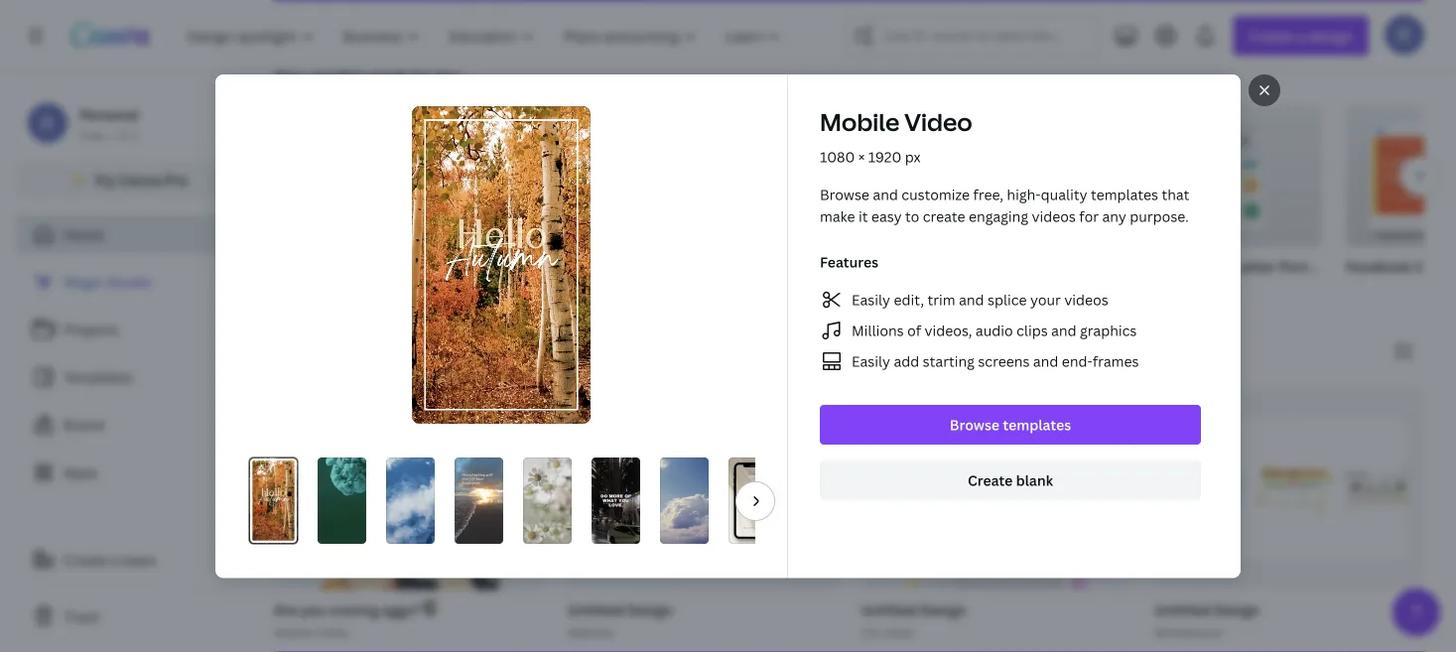 Task type: vqa. For each thing, say whether or not it's contained in the screenshot.
Fan
no



Task type: locate. For each thing, give the bounding box(es) containing it.
0 horizontal spatial whiteboard
[[488, 257, 568, 275]]

video inside mobile video 1080 × 1920 px
[[904, 105, 972, 138]]

1 horizontal spatial untitled
[[861, 600, 917, 619]]

mobile
[[820, 105, 900, 138], [274, 624, 313, 640]]

and right clips
[[1051, 321, 1077, 340]]

group for instagram reel
[[703, 104, 893, 259]]

list
[[16, 262, 258, 492], [820, 288, 1201, 373]]

facebook cover group
[[1346, 104, 1456, 301]]

1 design from the left
[[627, 600, 673, 619]]

easily
[[852, 290, 890, 309], [852, 352, 890, 370]]

0 horizontal spatial browse
[[820, 185, 869, 204]]

docs
[[501, 0, 530, 17]]

2 easily from the top
[[852, 352, 890, 370]]

design inside "untitled design whiteboard"
[[1214, 600, 1260, 619]]

millions
[[852, 321, 904, 340]]

untitled inside untitled design us letter
[[861, 600, 917, 619]]

1 vertical spatial video
[[316, 624, 349, 640]]

mobile video 1080 × 1920 px
[[820, 105, 972, 166]]

0 horizontal spatial video
[[316, 624, 349, 640]]

video up px
[[904, 105, 972, 138]]

and left end-
[[1033, 352, 1058, 370]]

1 horizontal spatial video
[[904, 105, 972, 138]]

0 horizontal spatial list
[[16, 262, 258, 492]]

videos down the quality
[[1032, 207, 1076, 226]]

1 easily from the top
[[852, 290, 890, 309]]

eggs?
[[382, 600, 419, 619]]

whiteboard group
[[488, 104, 679, 301]]

letter right (us
[[1234, 257, 1276, 275]]

social media
[[812, 0, 886, 17]]

1 horizontal spatial letter
[[1234, 257, 1276, 275]]

to inside browse and customize free, high-quality templates that make it easy to create engaging videos for any purpose.
[[905, 207, 919, 226]]

design
[[627, 600, 673, 619], [920, 600, 966, 619], [1214, 600, 1260, 619]]

you right the are
[[301, 600, 326, 619]]

easily down millions
[[852, 352, 890, 370]]

untitled design button for untitled design website
[[568, 597, 673, 622]]

templates inside button
[[1003, 415, 1071, 434]]

easily edit, trim and splice your videos
[[852, 290, 1108, 309]]

page 8 image
[[729, 457, 777, 544]]

0 horizontal spatial to
[[412, 64, 431, 88]]

design for untitled design website
[[627, 600, 673, 619]]

videos,
[[925, 321, 972, 340]]

0 vertical spatial videos
[[1032, 207, 1076, 226]]

and inside browse and customize free, high-quality templates that make it easy to create engaging videos for any purpose.
[[873, 185, 898, 204]]

2 horizontal spatial untitled
[[1155, 600, 1211, 619]]

worksheet (us letter portrait)
[[1132, 257, 1336, 275]]

0 vertical spatial templates
[[1091, 185, 1158, 204]]

letter inside untitled design us letter
[[880, 624, 915, 640]]

to left try...
[[412, 64, 431, 88]]

to right easy
[[905, 207, 919, 226]]

0 horizontal spatial you
[[301, 600, 326, 619]]

group
[[274, 104, 465, 247], [488, 104, 679, 247], [703, 104, 893, 259], [917, 104, 1108, 259], [1132, 104, 1322, 247], [1346, 104, 1456, 247]]

easy
[[871, 207, 902, 226]]

create
[[923, 207, 965, 226]]

splice
[[988, 290, 1027, 309]]

1 vertical spatial templates
[[1003, 415, 1071, 434]]

templates up blank
[[1003, 415, 1071, 434]]

high-
[[1007, 185, 1041, 204]]

0 horizontal spatial untitled
[[568, 600, 623, 619]]

1 vertical spatial mobile
[[274, 624, 313, 640]]

canva
[[119, 170, 161, 189]]

group inside 'worksheet (us letter portrait)' group
[[1132, 104, 1322, 247]]

facebook cover
[[1346, 257, 1454, 275]]

free •
[[79, 127, 113, 143]]

×
[[858, 147, 865, 166]]

video down craving
[[316, 624, 349, 640]]

you inside are you craving eggs? 🍳 mobile video
[[301, 600, 326, 619]]

🍳
[[422, 600, 436, 619]]

trash
[[64, 607, 100, 626]]

0 horizontal spatial mobile
[[274, 624, 313, 640]]

features
[[820, 252, 878, 271]]

0 vertical spatial you
[[405, 0, 426, 17]]

5 group from the left
[[1132, 104, 1322, 247]]

group for facebook cover
[[1346, 104, 1456, 247]]

None search field
[[845, 16, 1098, 56]]

3 group from the left
[[703, 104, 893, 259]]

1
[[132, 127, 138, 143]]

untitled design button for untitled design whiteboard
[[1155, 597, 1260, 622]]

of
[[907, 321, 921, 340]]

untitled inside "untitled design whiteboard"
[[1155, 600, 1211, 619]]

templates up any
[[1091, 185, 1158, 204]]

1 horizontal spatial whiteboard
[[1155, 624, 1222, 640]]

1 horizontal spatial to
[[905, 207, 919, 226]]

create inside "button"
[[968, 471, 1013, 490]]

untitled design button for untitled design us letter
[[861, 597, 966, 622]]

0 vertical spatial whiteboard
[[488, 257, 568, 275]]

to
[[412, 64, 431, 88], [905, 207, 919, 226]]

1 untitled from the left
[[568, 600, 623, 619]]

you right for
[[405, 0, 426, 17]]

media
[[850, 0, 886, 17]]

0 horizontal spatial create
[[64, 550, 108, 569]]

mobile up "×"
[[820, 105, 900, 138]]

design inside untitled design us letter
[[920, 600, 966, 619]]

browse for browse and customize free, high-quality templates that make it easy to create engaging videos for any purpose.
[[820, 185, 869, 204]]

1 vertical spatial browse
[[950, 415, 1000, 434]]

templates inside browse and customize free, high-quality templates that make it easy to create engaging videos for any purpose.
[[1091, 185, 1158, 204]]

try
[[94, 170, 116, 189]]

recent designs
[[274, 339, 406, 363]]

untitled for untitled design whiteboard
[[1155, 600, 1211, 619]]

magic studio link
[[16, 262, 258, 302]]

1 horizontal spatial you
[[405, 0, 426, 17]]

graphics
[[1080, 321, 1137, 340]]

try canva pro button
[[16, 161, 258, 199]]

quality
[[1041, 185, 1087, 204]]

letter inside group
[[1234, 257, 1276, 275]]

0 vertical spatial create
[[968, 471, 1013, 490]]

mobile inside mobile video 1080 × 1920 px
[[820, 105, 900, 138]]

1 horizontal spatial list
[[820, 288, 1201, 373]]

0 vertical spatial video
[[904, 105, 972, 138]]

2 group from the left
[[488, 104, 679, 247]]

untitled design whiteboard
[[1155, 600, 1260, 640]]

untitled
[[568, 600, 623, 619], [861, 600, 917, 619], [1155, 600, 1211, 619]]

website
[[568, 624, 614, 640]]

0 horizontal spatial untitled design button
[[568, 597, 673, 622]]

1 vertical spatial to
[[905, 207, 919, 226]]

you for are
[[301, 600, 326, 619]]

browse templates button
[[820, 405, 1201, 444]]

videos up the graphics
[[1064, 290, 1108, 309]]

home
[[64, 225, 103, 244]]

1 horizontal spatial create
[[968, 471, 1013, 490]]

untitled for untitled design us letter
[[861, 600, 917, 619]]

screens
[[978, 352, 1030, 370]]

try...
[[435, 64, 474, 88]]

0 vertical spatial letter
[[1234, 257, 1276, 275]]

1 vertical spatial videos
[[1064, 290, 1108, 309]]

2 horizontal spatial untitled design button
[[1155, 597, 1260, 622]]

easily up millions
[[852, 290, 890, 309]]

page 6 image
[[592, 457, 640, 544]]

social
[[812, 0, 847, 17]]

easily for easily add starting screens and end-frames
[[852, 352, 890, 370]]

0 horizontal spatial design
[[627, 600, 673, 619]]

you
[[405, 0, 426, 17], [301, 600, 326, 619]]

1 vertical spatial easily
[[852, 352, 890, 370]]

browse for browse templates
[[950, 415, 1000, 434]]

presentations
[[698, 0, 778, 17]]

frames
[[1093, 352, 1139, 370]]

browse up create blank
[[950, 415, 1000, 434]]

2 untitled design button from the left
[[861, 597, 966, 622]]

create blank button
[[820, 460, 1201, 500]]

2 horizontal spatial design
[[1214, 600, 1260, 619]]

apps link
[[16, 453, 258, 492]]

group for worksheet (us letter portrait)
[[1132, 104, 1322, 247]]

1 horizontal spatial untitled design button
[[861, 597, 966, 622]]

3 untitled design button from the left
[[1155, 597, 1260, 622]]

create left blank
[[968, 471, 1013, 490]]

3 untitled from the left
[[1155, 600, 1211, 619]]

videos inside browse and customize free, high-quality templates that make it easy to create engaging videos for any purpose.
[[1032, 207, 1076, 226]]

1 horizontal spatial browse
[[950, 415, 1000, 434]]

you inside button
[[405, 0, 426, 17]]

1 horizontal spatial design
[[920, 600, 966, 619]]

design inside untitled design website
[[627, 600, 673, 619]]

0 horizontal spatial letter
[[880, 624, 915, 640]]

top level navigation element
[[175, 16, 797, 56]]

1 horizontal spatial templates
[[1091, 185, 1158, 204]]

2 design from the left
[[920, 600, 966, 619]]

design for untitled design whiteboard
[[1214, 600, 1260, 619]]

1 vertical spatial create
[[64, 550, 108, 569]]

1080
[[820, 147, 855, 166]]

letter right us
[[880, 624, 915, 640]]

•
[[108, 127, 113, 143]]

browse
[[820, 185, 869, 204], [950, 415, 1000, 434]]

brand
[[64, 415, 104, 434]]

video
[[904, 105, 972, 138], [316, 624, 349, 640]]

1 vertical spatial letter
[[880, 624, 915, 640]]

2 untitled from the left
[[861, 600, 917, 619]]

create for create a team
[[64, 550, 108, 569]]

1 vertical spatial you
[[301, 600, 326, 619]]

3 design from the left
[[1214, 600, 1260, 619]]

1920
[[868, 147, 902, 166]]

whiteboards
[[590, 0, 664, 17]]

create left a
[[64, 550, 108, 569]]

you
[[274, 64, 306, 88]]

templates
[[64, 368, 133, 387]]

videos inside list
[[1064, 290, 1108, 309]]

0 vertical spatial browse
[[820, 185, 869, 204]]

1 vertical spatial whiteboard
[[1155, 624, 1222, 640]]

letter
[[1234, 257, 1276, 275], [880, 624, 915, 640]]

untitled design us letter
[[861, 600, 966, 640]]

0 vertical spatial easily
[[852, 290, 890, 309]]

and up easy
[[873, 185, 898, 204]]

templates
[[1091, 185, 1158, 204], [1003, 415, 1071, 434]]

browse inside button
[[950, 415, 1000, 434]]

mobile down the are
[[274, 624, 313, 640]]

0 vertical spatial mobile
[[820, 105, 900, 138]]

1 untitled design button from the left
[[568, 597, 673, 622]]

instagram reel group
[[703, 104, 893, 301]]

create inside button
[[64, 550, 108, 569]]

0 horizontal spatial templates
[[1003, 415, 1071, 434]]

facebook
[[1346, 257, 1411, 275]]

6 group from the left
[[1346, 104, 1456, 247]]

templates link
[[16, 357, 258, 397]]

video inside are you craving eggs? 🍳 mobile video
[[316, 624, 349, 640]]

apps
[[64, 463, 98, 482]]

untitled inside untitled design website
[[568, 600, 623, 619]]

0 vertical spatial to
[[412, 64, 431, 88]]

browse inside browse and customize free, high-quality templates that make it easy to create engaging videos for any purpose.
[[820, 185, 869, 204]]

brand link
[[16, 405, 258, 445]]

1 horizontal spatial mobile
[[820, 105, 900, 138]]

browse up make
[[820, 185, 869, 204]]



Task type: describe. For each thing, give the bounding box(es) containing it.
end-
[[1062, 352, 1093, 370]]

print
[[1030, 0, 1058, 17]]

list containing magic studio
[[16, 262, 258, 492]]

worksheet
[[1132, 257, 1204, 275]]

whiteboard inside "untitled design whiteboard"
[[1155, 624, 1222, 640]]

create a team button
[[16, 540, 258, 580]]

blank
[[1016, 471, 1053, 490]]

might
[[311, 64, 361, 88]]

print products button
[[1030, 0, 1113, 33]]

home link
[[16, 214, 258, 254]]

more button
[[1270, 0, 1318, 33]]

page 2 image
[[318, 457, 366, 544]]

page 1 image
[[249, 457, 298, 544]]

a
[[111, 550, 119, 569]]

px
[[905, 147, 921, 166]]

mobile inside are you craving eggs? 🍳 mobile video
[[274, 624, 313, 640]]

audio
[[976, 321, 1013, 340]]

untitled design website
[[568, 600, 673, 640]]

presentations button
[[698, 0, 778, 33]]

videos button
[[936, 0, 984, 33]]

4 group from the left
[[917, 104, 1108, 259]]

are you craving eggs? 🍳 button
[[274, 597, 436, 622]]

create for create blank
[[968, 471, 1013, 490]]

magic studio
[[64, 272, 151, 291]]

starting
[[923, 352, 975, 370]]

for
[[383, 0, 402, 17]]

instagram
[[703, 257, 771, 275]]

your
[[1030, 290, 1061, 309]]

videos
[[941, 0, 980, 17]]

websites button
[[1156, 0, 1209, 33]]

team
[[123, 550, 157, 569]]

(us
[[1207, 257, 1231, 275]]

personal
[[79, 105, 138, 124]]

for you button
[[381, 0, 428, 33]]

you might want to try...
[[274, 64, 474, 88]]

purpose.
[[1130, 207, 1189, 226]]

social media button
[[812, 0, 886, 33]]

doc group
[[274, 104, 465, 301]]

easily for easily edit, trim and splice your videos
[[852, 290, 890, 309]]

untitled for untitled design website
[[568, 600, 623, 619]]

projects link
[[16, 310, 258, 349]]

for
[[1079, 207, 1099, 226]]

websites
[[1156, 0, 1209, 17]]

group for whiteboard
[[488, 104, 679, 247]]

pro
[[164, 170, 188, 189]]

free
[[79, 127, 104, 143]]

worksheet (us letter portrait) group
[[1132, 104, 1336, 301]]

any
[[1102, 207, 1126, 226]]

designs
[[339, 339, 406, 363]]

create a team
[[64, 550, 157, 569]]

list containing easily edit, trim and splice your videos
[[820, 288, 1201, 373]]

for you
[[383, 0, 426, 17]]

design for untitled design us letter
[[920, 600, 966, 619]]

mobile video group
[[917, 104, 1108, 301]]

millions of videos, audio clips and graphics
[[852, 321, 1137, 340]]

more
[[1279, 0, 1309, 17]]

reel
[[774, 257, 803, 275]]

you for for
[[405, 0, 426, 17]]

want
[[365, 64, 408, 88]]

docs button
[[492, 0, 539, 33]]

engaging
[[969, 207, 1028, 226]]

us
[[861, 624, 877, 640]]

clips
[[1016, 321, 1048, 340]]

products
[[1061, 0, 1113, 17]]

add
[[894, 352, 919, 370]]

projects
[[64, 320, 119, 339]]

browse templates
[[950, 415, 1071, 434]]

page 4 image
[[455, 457, 503, 544]]

recent
[[274, 339, 335, 363]]

edit,
[[894, 290, 924, 309]]

it
[[859, 207, 868, 226]]

portrait)
[[1279, 257, 1336, 275]]

1 group from the left
[[274, 104, 465, 247]]

print products
[[1030, 0, 1113, 17]]

page 3 image
[[386, 457, 435, 544]]

instagram reel
[[703, 257, 803, 275]]

craving
[[329, 600, 379, 619]]

browse and customize free, high-quality templates that make it easy to create engaging videos for any purpose.
[[820, 185, 1189, 226]]

make
[[820, 207, 855, 226]]

trim
[[928, 290, 955, 309]]

and right trim
[[959, 290, 984, 309]]

free,
[[973, 185, 1003, 204]]

create blank
[[968, 471, 1053, 490]]

whiteboard inside group
[[488, 257, 568, 275]]

cover
[[1414, 257, 1454, 275]]

page 5 image
[[523, 457, 572, 544]]

page 7 image
[[660, 457, 709, 544]]

easily add starting screens and end-frames
[[852, 352, 1139, 370]]



